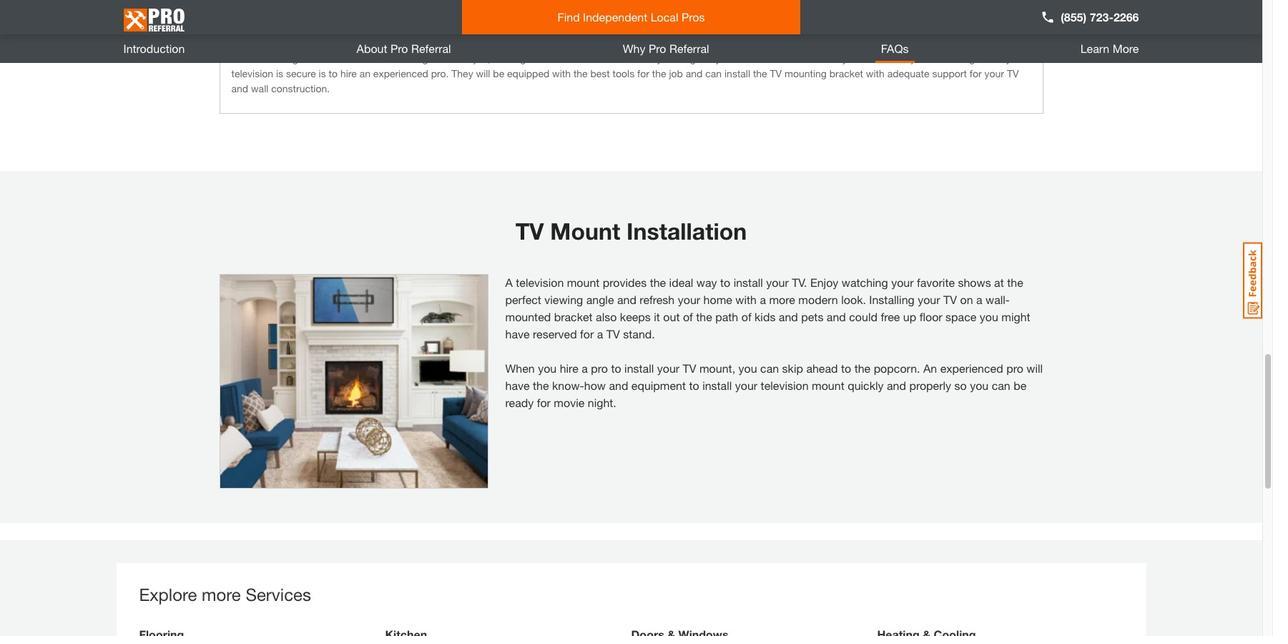 Task type: locate. For each thing, give the bounding box(es) containing it.
can down why pro referral
[[706, 67, 722, 79]]

your left or
[[716, 52, 736, 64]]

1 horizontal spatial hire
[[560, 361, 579, 375]]

with
[[552, 67, 571, 79], [866, 67, 885, 79], [736, 292, 757, 306]]

can
[[706, 67, 722, 79], [761, 361, 779, 375], [992, 378, 1011, 392]]

of right the out
[[683, 310, 693, 323]]

job down damage
[[669, 67, 683, 79]]

1 vertical spatial will
[[1027, 361, 1043, 375]]

way inside while installing a television mount is a straightforward job, making a mistake could lead to costly damage to your tv or wall. the best way to ensure the job is done right and your television is secure is to hire an experienced pro. they will be equipped with the best tools for the job and can install the tv mounting bracket with adequate support for your tv and wall construction.
[[830, 52, 848, 64]]

home
[[704, 292, 733, 306]]

you
[[980, 310, 999, 323], [538, 361, 557, 375], [739, 361, 758, 375], [970, 378, 989, 392]]

1 vertical spatial could
[[850, 310, 878, 323]]

pro for why
[[649, 42, 667, 55]]

television up perfect
[[516, 275, 564, 289]]

pro right about
[[391, 42, 408, 55]]

to up night.
[[611, 361, 622, 375]]

more
[[770, 292, 796, 306], [202, 584, 241, 604]]

floor
[[920, 310, 943, 323]]

for down costly
[[638, 67, 650, 79]]

2 pro from the left
[[649, 42, 667, 55]]

0 horizontal spatial pro
[[391, 42, 408, 55]]

to right damage
[[704, 52, 713, 64]]

an
[[360, 67, 371, 79]]

feedback link image
[[1244, 242, 1263, 319]]

pro right 'need'
[[305, 15, 325, 31]]

723-
[[1090, 10, 1114, 24]]

hire up know-
[[560, 361, 579, 375]]

pro.
[[431, 67, 449, 79]]

0 horizontal spatial way
[[697, 275, 717, 289]]

night.
[[588, 395, 617, 409]]

a up how
[[582, 361, 588, 375]]

way up "home"
[[697, 275, 717, 289]]

1 horizontal spatial referral
[[670, 42, 710, 55]]

tv.
[[792, 275, 808, 289]]

referral for about pro referral
[[411, 42, 451, 55]]

experienced
[[373, 67, 429, 79], [941, 361, 1004, 375]]

need
[[260, 15, 290, 31]]

1 vertical spatial be
[[1014, 378, 1027, 392]]

0 vertical spatial bracket
[[830, 67, 864, 79]]

at
[[995, 275, 1004, 289]]

the up quickly
[[855, 361, 871, 375]]

how
[[584, 378, 606, 392]]

your down 'mount,'
[[735, 378, 758, 392]]

path
[[716, 310, 739, 323]]

pro down might
[[1007, 361, 1024, 375]]

explore
[[139, 584, 197, 604]]

1 pro from the left
[[391, 42, 408, 55]]

for inside the when you hire a pro to install your tv mount, you can skip ahead to the popcorn. an experienced pro will have the know-how and equipment to install your television mount quickly and properly so you can be ready for movie night.
[[537, 395, 551, 409]]

1 vertical spatial have
[[506, 378, 530, 392]]

for
[[638, 67, 650, 79], [970, 67, 982, 79], [580, 327, 594, 340], [537, 395, 551, 409]]

will
[[476, 67, 490, 79], [1027, 361, 1043, 375]]

2 horizontal spatial mount
[[812, 378, 845, 392]]

1 horizontal spatial could
[[850, 310, 878, 323]]

2 have from the top
[[506, 378, 530, 392]]

0 horizontal spatial best
[[591, 67, 610, 79]]

1 horizontal spatial will
[[1027, 361, 1043, 375]]

to
[[329, 15, 341, 31], [624, 52, 633, 64], [704, 52, 713, 64], [850, 52, 859, 64], [329, 67, 338, 79], [721, 275, 731, 289], [611, 361, 622, 375], [841, 361, 852, 375], [689, 378, 700, 392]]

0 vertical spatial have
[[506, 327, 530, 340]]

referral
[[411, 42, 451, 55], [670, 42, 710, 55]]

to up "home"
[[721, 275, 731, 289]]

0 horizontal spatial referral
[[411, 42, 451, 55]]

hire left an
[[341, 67, 357, 79]]

can inside while installing a television mount is a straightforward job, making a mistake could lead to costly damage to your tv or wall. the best way to ensure the job is done right and your television is secure is to hire an experienced pro. they will be equipped with the best tools for the job and can install the tv mounting bracket with adequate support for your tv and wall construction.
[[706, 67, 722, 79]]

know-
[[552, 378, 584, 392]]

referral up pro.
[[411, 42, 451, 55]]

your left the tv.
[[767, 275, 789, 289]]

0 horizontal spatial bracket
[[554, 310, 593, 323]]

and down provides
[[617, 292, 637, 306]]

out
[[664, 310, 680, 323]]

2 horizontal spatial can
[[992, 378, 1011, 392]]

of
[[683, 310, 693, 323], [742, 310, 752, 323]]

0 horizontal spatial could
[[575, 52, 600, 64]]

0 horizontal spatial with
[[552, 67, 571, 79]]

0 vertical spatial best
[[807, 52, 827, 64]]

1 horizontal spatial pro
[[649, 42, 667, 55]]

1 vertical spatial experienced
[[941, 361, 1004, 375]]

be down making
[[493, 67, 505, 79]]

0 horizontal spatial hire
[[341, 67, 357, 79]]

independent
[[583, 10, 648, 24]]

provides
[[603, 275, 647, 289]]

mount inside while installing a television mount is a straightforward job, making a mistake could lead to costly damage to your tv or wall. the best way to ensure the job is done right and your television is secure is to hire an experienced pro. they will be equipped with the best tools for the job and can install the tv mounting bracket with adequate support for your tv and wall construction.
[[354, 52, 383, 64]]

0 horizontal spatial of
[[683, 310, 693, 323]]

faqs
[[881, 42, 909, 55]]

equipment
[[632, 378, 686, 392]]

introduction
[[123, 42, 185, 55]]

a inside the when you hire a pro to install your tv mount, you can skip ahead to the popcorn. an experienced pro will have the know-how and equipment to install your television mount quickly and properly so you can be ready for movie night.
[[582, 361, 588, 375]]

will down job, at the top
[[476, 67, 490, 79]]

bracket down ensure
[[830, 67, 864, 79]]

look.
[[842, 292, 866, 306]]

0 vertical spatial can
[[706, 67, 722, 79]]

0 horizontal spatial mount
[[354, 52, 383, 64]]

to left ensure
[[850, 52, 859, 64]]

job up adequate
[[912, 52, 926, 64]]

find independent local pros
[[558, 10, 705, 24]]

0 horizontal spatial pro
[[305, 15, 325, 31]]

1 vertical spatial bracket
[[554, 310, 593, 323]]

television
[[396, 15, 454, 31], [309, 52, 351, 64], [231, 67, 273, 79], [516, 275, 564, 289], [761, 378, 809, 392]]

find independent local pros button
[[462, 0, 801, 34]]

mount up angle at top left
[[567, 275, 600, 289]]

0 horizontal spatial be
[[493, 67, 505, 79]]

(855) 723-2266 link
[[1041, 9, 1140, 26]]

1 horizontal spatial with
[[736, 292, 757, 306]]

mount up an
[[354, 52, 383, 64]]

1 vertical spatial hire
[[560, 361, 579, 375]]

the
[[895, 52, 909, 64], [574, 67, 588, 79], [652, 67, 667, 79], [753, 67, 768, 79], [650, 275, 666, 289], [1008, 275, 1024, 289], [696, 310, 713, 323], [855, 361, 871, 375], [533, 378, 549, 392]]

1 horizontal spatial experienced
[[941, 361, 1004, 375]]

services
[[246, 584, 311, 604]]

be inside the when you hire a pro to install your tv mount, you can skip ahead to the popcorn. an experienced pro will have the know-how and equipment to install your television mount quickly and properly so you can be ready for movie night.
[[1014, 378, 1027, 392]]

more up kids at the right of the page
[[770, 292, 796, 306]]

0 vertical spatial mount
[[354, 52, 383, 64]]

1 horizontal spatial more
[[770, 292, 796, 306]]

for right reserved
[[580, 327, 594, 340]]

0 vertical spatial more
[[770, 292, 796, 306]]

have up ready
[[506, 378, 530, 392]]

the right at
[[1008, 275, 1024, 289]]

to inside a television mount provides the ideal way to install your tv. enjoy watching your favorite shows at the perfect viewing angle and refresh your home with a more modern look. installing your tv on a wall- mounted bracket also keeps it out of the path of kids and pets and could free up floor space you might have reserved for a tv stand.
[[721, 275, 731, 289]]

2 of from the left
[[742, 310, 752, 323]]

for right ready
[[537, 395, 551, 409]]

favorite
[[917, 275, 955, 289]]

television up the secure
[[309, 52, 351, 64]]

pro up how
[[591, 361, 608, 375]]

mount
[[354, 52, 383, 64], [567, 275, 600, 289], [812, 378, 845, 392]]

job,
[[474, 52, 491, 64]]

so
[[955, 378, 967, 392]]

bracket
[[830, 67, 864, 79], [554, 310, 593, 323]]

could down look.
[[850, 310, 878, 323]]

0 vertical spatial could
[[575, 52, 600, 64]]

pro right the why
[[649, 42, 667, 55]]

perfect
[[506, 292, 542, 306]]

1 horizontal spatial pro
[[591, 361, 608, 375]]

way left ensure
[[830, 52, 848, 64]]

referral down the pros at the top right of the page
[[670, 42, 710, 55]]

1 horizontal spatial of
[[742, 310, 752, 323]]

and down damage
[[686, 67, 703, 79]]

0 vertical spatial be
[[493, 67, 505, 79]]

more right explore
[[202, 584, 241, 604]]

can right so
[[992, 378, 1011, 392]]

your down ideal
[[678, 292, 701, 306]]

1 horizontal spatial bracket
[[830, 67, 864, 79]]

space
[[946, 310, 977, 323]]

1 horizontal spatial job
[[912, 52, 926, 64]]

experienced up so
[[941, 361, 1004, 375]]

for down right
[[970, 67, 982, 79]]

a up about pro referral
[[385, 15, 392, 31]]

could inside while installing a television mount is a straightforward job, making a mistake could lead to costly damage to your tv or wall. the best way to ensure the job is done right and your television is secure is to hire an experienced pro. they will be equipped with the best tools for the job and can install the tv mounting bracket with adequate support for your tv and wall construction.
[[575, 52, 600, 64]]

1 referral from the left
[[411, 42, 451, 55]]

skip
[[783, 361, 804, 375]]

to up tools
[[624, 52, 633, 64]]

your up equipment
[[657, 361, 680, 375]]

more inside a television mount provides the ideal way to install your tv. enjoy watching your favorite shows at the perfect viewing angle and refresh your home with a more modern look. installing your tv on a wall- mounted bracket also keeps it out of the path of kids and pets and could free up floor space you might have reserved for a tv stand.
[[770, 292, 796, 306]]

straightforward
[[403, 52, 471, 64]]

1 horizontal spatial mount
[[567, 275, 600, 289]]

hire inside while installing a television mount is a straightforward job, making a mistake could lead to costly damage to your tv or wall. the best way to ensure the job is done right and your television is secure is to hire an experienced pro. they will be equipped with the best tools for the job and can install the tv mounting bracket with adequate support for your tv and wall construction.
[[341, 67, 357, 79]]

adequate
[[888, 67, 930, 79]]

pro referral logo image
[[123, 3, 184, 37]]

job
[[912, 52, 926, 64], [669, 67, 683, 79]]

the up refresh
[[650, 275, 666, 289]]

2 vertical spatial mount
[[812, 378, 845, 392]]

to left an
[[329, 67, 338, 79]]

and right right
[[987, 52, 1004, 64]]

install
[[345, 15, 381, 31], [725, 67, 751, 79], [734, 275, 763, 289], [625, 361, 654, 375], [703, 378, 732, 392]]

could left "lead"
[[575, 52, 600, 64]]

0 horizontal spatial job
[[669, 67, 683, 79]]

mount down ahead
[[812, 378, 845, 392]]

tv mount installation
[[516, 217, 747, 244]]

secure
[[286, 67, 316, 79]]

your right right
[[1007, 52, 1026, 64]]

pro
[[391, 42, 408, 55], [649, 42, 667, 55]]

tv left mount
[[516, 217, 544, 244]]

(855)
[[1061, 10, 1087, 24]]

0 vertical spatial experienced
[[373, 67, 429, 79]]

1 vertical spatial more
[[202, 584, 241, 604]]

0 horizontal spatial experienced
[[373, 67, 429, 79]]

could
[[575, 52, 600, 64], [850, 310, 878, 323]]

can left the skip
[[761, 361, 779, 375]]

way
[[830, 52, 848, 64], [697, 275, 717, 289]]

tv left 'mount,'
[[683, 361, 697, 375]]

bracket inside while installing a television mount is a straightforward job, making a mistake could lead to costly damage to your tv or wall. the best way to ensure the job is done right and your television is secure is to hire an experienced pro. they will be equipped with the best tools for the job and can install the tv mounting bracket with adequate support for your tv and wall construction.
[[830, 67, 864, 79]]

2 horizontal spatial with
[[866, 67, 885, 79]]

1 vertical spatial way
[[697, 275, 717, 289]]

your up floor
[[918, 292, 941, 306]]

bracket down viewing
[[554, 310, 593, 323]]

your
[[716, 52, 736, 64], [1007, 52, 1026, 64], [985, 67, 1005, 79], [767, 275, 789, 289], [892, 275, 914, 289], [678, 292, 701, 306], [918, 292, 941, 306], [657, 361, 680, 375], [735, 378, 758, 392]]

best down "lead"
[[591, 67, 610, 79]]

1 horizontal spatial be
[[1014, 378, 1027, 392]]

1 vertical spatial job
[[669, 67, 683, 79]]

could inside a television mount provides the ideal way to install your tv. enjoy watching your favorite shows at the perfect viewing angle and refresh your home with a more modern look. installing your tv on a wall- mounted bracket also keeps it out of the path of kids and pets and could free up floor space you might have reserved for a tv stand.
[[850, 310, 878, 323]]

0 vertical spatial way
[[830, 52, 848, 64]]

quickly
[[848, 378, 884, 392]]

a right 'need'
[[294, 15, 301, 31]]

a
[[294, 15, 301, 31], [385, 15, 392, 31], [301, 52, 306, 64], [395, 52, 401, 64], [529, 52, 534, 64], [760, 292, 766, 306], [977, 292, 983, 306], [597, 327, 604, 340], [582, 361, 588, 375]]

1 of from the left
[[683, 310, 693, 323]]

tv down the wall.
[[770, 67, 782, 79]]

to right equipment
[[689, 378, 700, 392]]

free
[[881, 310, 900, 323]]

referral for why pro referral
[[670, 42, 710, 55]]

kids
[[755, 310, 776, 323]]

also
[[596, 310, 617, 323]]

0 vertical spatial hire
[[341, 67, 357, 79]]

installing
[[870, 292, 915, 306]]

i
[[252, 15, 256, 31]]

and right kids at the right of the page
[[779, 310, 798, 323]]

when you hire a pro to install your tv mount, you can skip ahead to the popcorn. an experienced pro will have the know-how and equipment to install your television mount quickly and properly so you can be ready for movie night.
[[506, 361, 1043, 409]]

with down the mistake
[[552, 67, 571, 79]]

hire inside the when you hire a pro to install your tv mount, you can skip ahead to the popcorn. an experienced pro will have the know-how and equipment to install your television mount quickly and properly so you can be ready for movie night.
[[560, 361, 579, 375]]

1 vertical spatial can
[[761, 361, 779, 375]]

experienced down about pro referral
[[373, 67, 429, 79]]

best
[[807, 52, 827, 64], [591, 67, 610, 79]]

experienced inside while installing a television mount is a straightforward job, making a mistake could lead to costly damage to your tv or wall. the best way to ensure the job is done right and your television is secure is to hire an experienced pro. they will be equipped with the best tools for the job and can install the tv mounting bracket with adequate support for your tv and wall construction.
[[373, 67, 429, 79]]

0 horizontal spatial can
[[706, 67, 722, 79]]

and
[[987, 52, 1004, 64], [686, 67, 703, 79], [231, 82, 248, 94], [617, 292, 637, 306], [779, 310, 798, 323], [827, 310, 846, 323], [609, 378, 629, 392], [887, 378, 907, 392]]

tv left 'on'
[[944, 292, 957, 306]]

2 referral from the left
[[670, 42, 710, 55]]

your right support at the top right
[[985, 67, 1005, 79]]

pro
[[305, 15, 325, 31], [591, 361, 608, 375], [1007, 361, 1024, 375]]

1 have from the top
[[506, 327, 530, 340]]

more
[[1113, 42, 1139, 55]]

tv left or
[[738, 52, 750, 64]]

install left the mounting
[[725, 67, 751, 79]]

0 vertical spatial will
[[476, 67, 490, 79]]

1 horizontal spatial way
[[830, 52, 848, 64]]

0 horizontal spatial will
[[476, 67, 490, 79]]

tv inside the when you hire a pro to install your tv mount, you can skip ahead to the popcorn. an experienced pro will have the know-how and equipment to install your television mount quickly and properly so you can be ready for movie night.
[[683, 361, 697, 375]]

2 vertical spatial can
[[992, 378, 1011, 392]]

the down or
[[753, 67, 768, 79]]

will down might
[[1027, 361, 1043, 375]]

modern
[[799, 292, 838, 306]]

1 vertical spatial mount
[[567, 275, 600, 289]]

with up kids at the right of the page
[[736, 292, 757, 306]]

support
[[933, 67, 967, 79]]



Task type: describe. For each thing, give the bounding box(es) containing it.
mount,
[[700, 361, 736, 375]]

mount inside the when you hire a pro to install your tv mount, you can skip ahead to the popcorn. an experienced pro will have the know-how and equipment to install your television mount quickly and properly so you can be ready for movie night.
[[812, 378, 845, 392]]

done
[[939, 52, 961, 64]]

0 horizontal spatial more
[[202, 584, 241, 604]]

about pro referral
[[357, 42, 451, 55]]

your up installing
[[892, 275, 914, 289]]

is down do i need a pro to install a television mount?
[[385, 52, 393, 64]]

when
[[506, 361, 535, 375]]

have inside the when you hire a pro to install your tv mount, you can skip ahead to the popcorn. an experienced pro will have the know-how and equipment to install your television mount quickly and properly so you can be ready for movie night.
[[506, 378, 530, 392]]

construction.
[[271, 82, 330, 94]]

on
[[961, 292, 974, 306]]

do
[[231, 15, 249, 31]]

mount?
[[458, 15, 504, 31]]

is right the secure
[[319, 67, 326, 79]]

install down 'mount,'
[[703, 378, 732, 392]]

with inside a television mount provides the ideal way to install your tv. enjoy watching your favorite shows at the perfect viewing angle and refresh your home with a more modern look. installing your tv on a wall- mounted bracket also keeps it out of the path of kids and pets and could free up floor space you might have reserved for a tv stand.
[[736, 292, 757, 306]]

pro for need
[[305, 15, 325, 31]]

equipped
[[507, 67, 550, 79]]

lead
[[602, 52, 621, 64]]

pro for hire
[[591, 361, 608, 375]]

install up equipment
[[625, 361, 654, 375]]

watching
[[842, 275, 889, 289]]

will inside the when you hire a pro to install your tv mount, you can skip ahead to the popcorn. an experienced pro will have the know-how and equipment to install your television mount quickly and properly so you can be ready for movie night.
[[1027, 361, 1043, 375]]

wall.
[[765, 52, 785, 64]]

the down costly
[[652, 67, 667, 79]]

to right 'need'
[[329, 15, 341, 31]]

they
[[452, 67, 473, 79]]

install up about
[[345, 15, 381, 31]]

damage
[[665, 52, 701, 64]]

tools
[[613, 67, 635, 79]]

to right ahead
[[841, 361, 852, 375]]

refresh
[[640, 292, 675, 306]]

and right pets
[[827, 310, 846, 323]]

do i need a pro to install a television mount?
[[231, 15, 504, 31]]

mounted
[[506, 310, 551, 323]]

costly
[[636, 52, 662, 64]]

learn
[[1081, 42, 1110, 55]]

reserved
[[533, 327, 577, 340]]

ideal
[[669, 275, 694, 289]]

the left tools
[[574, 67, 588, 79]]

a
[[506, 275, 513, 289]]

television inside a television mount provides the ideal way to install your tv. enjoy watching your favorite shows at the perfect viewing angle and refresh your home with a more modern look. installing your tv on a wall- mounted bracket also keeps it out of the path of kids and pets and could free up floor space you might have reserved for a tv stand.
[[516, 275, 564, 289]]

while
[[231, 52, 256, 64]]

a up kids at the right of the page
[[760, 292, 766, 306]]

and down popcorn. at right
[[887, 378, 907, 392]]

television up the wall on the left top of the page
[[231, 67, 273, 79]]

the down "home"
[[696, 310, 713, 323]]

pros
[[682, 10, 705, 24]]

or
[[753, 52, 762, 64]]

movie
[[554, 395, 585, 409]]

right
[[964, 52, 984, 64]]

a right about
[[395, 52, 401, 64]]

about
[[357, 42, 387, 55]]

television inside the when you hire a pro to install your tv mount, you can skip ahead to the popcorn. an experienced pro will have the know-how and equipment to install your television mount quickly and properly so you can be ready for movie night.
[[761, 378, 809, 392]]

pets
[[802, 310, 824, 323]]

up
[[904, 310, 917, 323]]

local
[[651, 10, 679, 24]]

find
[[558, 10, 580, 24]]

television up about pro referral
[[396, 15, 454, 31]]

a up the secure
[[301, 52, 306, 64]]

and right how
[[609, 378, 629, 392]]

explore more services
[[139, 584, 311, 604]]

an
[[924, 361, 938, 375]]

mistake
[[537, 52, 572, 64]]

installing
[[259, 52, 298, 64]]

is left done
[[929, 52, 936, 64]]

ready
[[506, 395, 534, 409]]

install inside while installing a television mount is a straightforward job, making a mistake could lead to costly damage to your tv or wall. the best way to ensure the job is done right and your television is secure is to hire an experienced pro. they will be equipped with the best tools for the job and can install the tv mounting bracket with adequate support for your tv and wall construction.
[[725, 67, 751, 79]]

1 horizontal spatial can
[[761, 361, 779, 375]]

bracket inside a television mount provides the ideal way to install your tv. enjoy watching your favorite shows at the perfect viewing angle and refresh your home with a more modern look. installing your tv on a wall- mounted bracket also keeps it out of the path of kids and pets and could free up floor space you might have reserved for a tv stand.
[[554, 310, 593, 323]]

the up adequate
[[895, 52, 909, 64]]

for inside a television mount provides the ideal way to install your tv. enjoy watching your favorite shows at the perfect viewing angle and refresh your home with a more modern look. installing your tv on a wall- mounted bracket also keeps it out of the path of kids and pets and could free up floor space you might have reserved for a tv stand.
[[580, 327, 594, 340]]

stand.
[[623, 327, 655, 340]]

experienced inside the when you hire a pro to install your tv mount, you can skip ahead to the popcorn. an experienced pro will have the know-how and equipment to install your television mount quickly and properly so you can be ready for movie night.
[[941, 361, 1004, 375]]

2266
[[1114, 10, 1140, 24]]

it
[[654, 310, 660, 323]]

you right 'mount,'
[[739, 361, 758, 375]]

while installing a television mount is a straightforward job, making a mistake could lead to costly damage to your tv or wall. the best way to ensure the job is done right and your television is secure is to hire an experienced pro. they will be equipped with the best tools for the job and can install the tv mounting bracket with adequate support for your tv and wall construction.
[[231, 52, 1026, 94]]

have inside a television mount provides the ideal way to install your tv. enjoy watching your favorite shows at the perfect viewing angle and refresh your home with a more modern look. installing your tv on a wall- mounted bracket also keeps it out of the path of kids and pets and could free up floor space you might have reserved for a tv stand.
[[506, 327, 530, 340]]

mounting
[[785, 67, 827, 79]]

popcorn.
[[874, 361, 921, 375]]

will inside while installing a television mount is a straightforward job, making a mistake could lead to costly damage to your tv or wall. the best way to ensure the job is done right and your television is secure is to hire an experienced pro. they will be equipped with the best tools for the job and can install the tv mounting bracket with adequate support for your tv and wall construction.
[[476, 67, 490, 79]]

installation
[[627, 217, 747, 244]]

why
[[623, 42, 646, 55]]

enjoy
[[811, 275, 839, 289]]

why pro referral
[[623, 42, 710, 55]]

tv down also
[[607, 327, 620, 340]]

the down when
[[533, 378, 549, 392]]

0 vertical spatial job
[[912, 52, 926, 64]]

tv right support at the top right
[[1007, 67, 1019, 79]]

might
[[1002, 310, 1031, 323]]

you right so
[[970, 378, 989, 392]]

keeps
[[620, 310, 651, 323]]

(855) 723-2266
[[1061, 10, 1140, 24]]

learn more
[[1081, 42, 1139, 55]]

1 horizontal spatial best
[[807, 52, 827, 64]]

angle
[[587, 292, 614, 306]]

1 vertical spatial best
[[591, 67, 610, 79]]

and left the wall on the left top of the page
[[231, 82, 248, 94]]

the
[[788, 52, 805, 64]]

pro for about
[[391, 42, 408, 55]]

a right 'on'
[[977, 292, 983, 306]]

making
[[493, 52, 526, 64]]

mount
[[551, 217, 621, 244]]

ahead
[[807, 361, 838, 375]]

way inside a television mount provides the ideal way to install your tv. enjoy watching your favorite shows at the perfect viewing angle and refresh your home with a more modern look. installing your tv on a wall- mounted bracket also keeps it out of the path of kids and pets and could free up floor space you might have reserved for a tv stand.
[[697, 275, 717, 289]]

mount inside a television mount provides the ideal way to install your tv. enjoy watching your favorite shows at the perfect viewing angle and refresh your home with a more modern look. installing your tv on a wall- mounted bracket also keeps it out of the path of kids and pets and could free up floor space you might have reserved for a tv stand.
[[567, 275, 600, 289]]

you up know-
[[538, 361, 557, 375]]

you inside a television mount provides the ideal way to install your tv. enjoy watching your favorite shows at the perfect viewing angle and refresh your home with a more modern look. installing your tv on a wall- mounted bracket also keeps it out of the path of kids and pets and could free up floor space you might have reserved for a tv stand.
[[980, 310, 999, 323]]

install inside a television mount provides the ideal way to install your tv. enjoy watching your favorite shows at the perfect viewing angle and refresh your home with a more modern look. installing your tv on a wall- mounted bracket also keeps it out of the path of kids and pets and could free up floor space you might have reserved for a tv stand.
[[734, 275, 763, 289]]

be inside while installing a television mount is a straightforward job, making a mistake could lead to costly damage to your tv or wall. the best way to ensure the job is done right and your television is secure is to hire an experienced pro. they will be equipped with the best tools for the job and can install the tv mounting bracket with adequate support for your tv and wall construction.
[[493, 67, 505, 79]]

viewing
[[545, 292, 583, 306]]

2 horizontal spatial pro
[[1007, 361, 1024, 375]]

a down also
[[597, 327, 604, 340]]

wall-
[[986, 292, 1010, 306]]

wall
[[251, 82, 269, 94]]

a television mount provides the ideal way to install your tv. enjoy watching your favorite shows at the perfect viewing angle and refresh your home with a more modern look. installing your tv on a wall- mounted bracket also keeps it out of the path of kids and pets and could free up floor space you might have reserved for a tv stand.
[[506, 275, 1031, 340]]

is down installing
[[276, 67, 283, 79]]

a up 'equipped'
[[529, 52, 534, 64]]



Task type: vqa. For each thing, say whether or not it's contained in the screenshot.
Can to the left
yes



